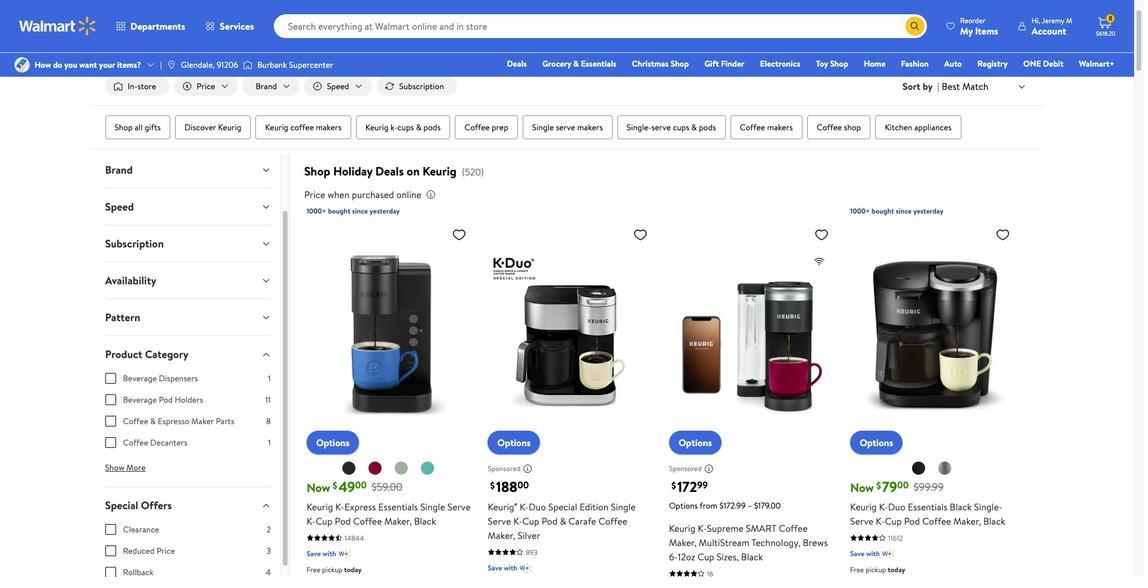 Task type: locate. For each thing, give the bounding box(es) containing it.
1
[[268, 373, 271, 385], [268, 437, 271, 449]]

0 horizontal spatial |
[[160, 59, 162, 71]]

sage image
[[394, 461, 409, 476]]

1 horizontal spatial pickup
[[866, 565, 886, 575]]

$ left 188
[[490, 479, 495, 492]]

keurig inside now $ 49 00 $59.00 keurig k-express essentials single serve k-cup pod coffee maker, black
[[307, 501, 333, 514]]

2 duo from the left
[[888, 501, 906, 514]]

1 free from the left
[[307, 565, 321, 575]]

yesterday
[[370, 206, 400, 216], [914, 206, 944, 216]]

0 horizontal spatial serve
[[448, 501, 471, 514]]

essentials for 79
[[908, 501, 948, 514]]

bought for 79
[[872, 206, 894, 216]]

12oz
[[678, 551, 695, 564]]

options for keurig k-duo essentials black single-serve k-cup pod coffee maker, black "image"
[[860, 436, 893, 449]]

1 vertical spatial price
[[304, 188, 325, 201]]

on
[[407, 163, 420, 179]]

1 horizontal spatial with
[[504, 563, 518, 573]]

Search search field
[[274, 14, 927, 38]]

serve for single-
[[652, 122, 671, 133]]

1 00 from the left
[[355, 479, 367, 492]]

1 beverage from the top
[[123, 373, 157, 385]]

00 inside the '$ 188 00'
[[518, 479, 529, 492]]

options up 49
[[316, 436, 350, 449]]

| right items?
[[160, 59, 162, 71]]

appliances
[[915, 122, 952, 133]]

1 duo from the left
[[529, 501, 546, 514]]

4 $ from the left
[[877, 479, 881, 492]]

grocery & essentials
[[542, 58, 617, 70]]

price right reduced
[[157, 546, 175, 558]]

coffee inside coffee prep link
[[465, 122, 490, 133]]

deals
[[507, 58, 527, 70], [375, 163, 404, 179]]

1 horizontal spatial 00
[[518, 479, 529, 492]]

1 horizontal spatial sponsored
[[613, 42, 646, 52]]

options link up 79
[[851, 431, 903, 455]]

sort and filter section element
[[91, 67, 1044, 105]]

options
[[316, 436, 350, 449], [497, 436, 531, 449], [679, 436, 712, 449], [860, 436, 893, 449], [669, 500, 698, 512]]

options link up ad disclaimer and feedback for ingridsponsoredproducts image
[[669, 431, 722, 455]]

keurig k-supreme smart coffee maker, multistream technology, brews 6-12oz cup sizes, black image
[[669, 223, 834, 445]]

add to favorites list, keurig® k-duo special edition single serve k-cup pod & carafe coffee maker, silver image
[[633, 228, 648, 242]]

essentials down $99.99
[[908, 501, 948, 514]]

1 horizontal spatial makers
[[577, 122, 603, 133]]

from
[[700, 500, 718, 512]]

/ left kitchen & dining link
[[132, 13, 135, 24]]

walmart plus image down 11612
[[883, 548, 894, 560]]

00 for 79
[[898, 479, 909, 492]]

0 horizontal spatial 1000+
[[307, 206, 326, 216]]

speed tab
[[96, 189, 280, 225]]

1 horizontal spatial black image
[[912, 461, 926, 476]]

1 horizontal spatial essentials
[[581, 58, 617, 70]]

serve inside keurig® k-duo special edition single serve k-cup pod & carafe coffee maker, silver
[[488, 515, 511, 528]]

brand button down burbank
[[243, 77, 300, 96]]

None checkbox
[[105, 373, 116, 384], [105, 416, 116, 427], [105, 546, 116, 557], [105, 373, 116, 384], [105, 416, 116, 427], [105, 546, 116, 557]]

keurig k-duo essentials black single-serve k-cup pod coffee maker, black image
[[851, 223, 1015, 445]]

coffee prep link
[[455, 116, 518, 139]]

options up 79
[[860, 436, 893, 449]]

special up clearance
[[105, 499, 138, 513]]

2 beverage from the top
[[123, 394, 157, 406]]

2 horizontal spatial save
[[851, 549, 865, 559]]

1 horizontal spatial 1000+
[[851, 206, 870, 216]]

price for price
[[197, 80, 215, 92]]

1000+ bought since yesterday
[[307, 206, 400, 216], [851, 206, 944, 216]]

reorder
[[961, 15, 986, 25]]

christmas shop
[[632, 58, 689, 70]]

red image
[[368, 461, 382, 476]]

options down 172 on the bottom of page
[[669, 500, 698, 512]]

1 horizontal spatial 8
[[1109, 13, 1113, 23]]

duo inside now $ 79 00 $99.99 keurig k-duo essentials black single- serve k-cup pod coffee maker, black
[[888, 501, 906, 514]]

today down walmart plus icon at the bottom
[[344, 565, 362, 575]]

pods left coffee makers at the right of page
[[699, 122, 716, 133]]

1 vertical spatial deals
[[375, 163, 404, 179]]

1 options link from the left
[[307, 431, 359, 455]]

now inside now $ 79 00 $99.99 keurig k-duo essentials black single- serve k-cup pod coffee maker, black
[[851, 480, 874, 496]]

1 horizontal spatial yesterday
[[914, 206, 944, 216]]

1000+ for 49
[[307, 206, 326, 216]]

2 00 from the left
[[518, 479, 529, 492]]

today for 79
[[888, 565, 906, 575]]

essentials inside now $ 79 00 $99.99 keurig k-duo essentials black single- serve k-cup pod coffee maker, black
[[908, 501, 948, 514]]

search icon image
[[911, 21, 920, 31]]

0 vertical spatial home link
[[105, 13, 127, 24]]

maker, inside keurig k-supreme smart coffee maker, multistream technology, brews 6-12oz cup sizes, black
[[669, 536, 697, 550]]

hi,
[[1032, 15, 1041, 25]]

1 horizontal spatial /
[[205, 13, 208, 24]]

keurig® k-duo special edition single serve k-cup pod & carafe coffee maker, silver image
[[488, 223, 653, 445]]

speed button up subscription dropdown button
[[96, 189, 280, 225]]

makers right coffee
[[316, 122, 342, 133]]

maker, inside now $ 79 00 $99.99 keurig k-duo essentials black single- serve k-cup pod coffee maker, black
[[954, 515, 981, 528]]

1 makers from the left
[[316, 122, 342, 133]]

cup up 11612
[[885, 515, 902, 528]]

pod up the "14844"
[[335, 515, 351, 528]]

kitchen appliances
[[885, 122, 952, 133]]

2 serve from the left
[[652, 122, 671, 133]]

price
[[197, 80, 215, 92], [304, 188, 325, 201], [157, 546, 175, 558]]

cups
[[398, 122, 414, 133], [673, 122, 690, 133]]

today down 11612
[[888, 565, 906, 575]]

home link left departments
[[105, 13, 127, 24]]

legal information image
[[426, 190, 436, 200]]

moonlight gray image
[[938, 461, 952, 476]]

2 today from the left
[[888, 565, 906, 575]]

0 horizontal spatial since
[[352, 206, 368, 216]]

0 horizontal spatial now
[[307, 480, 330, 496]]

pod down $99.99
[[904, 515, 920, 528]]

special inside dropdown button
[[105, 499, 138, 513]]

1 up 11 at the bottom left of page
[[268, 373, 271, 385]]

shop right "toy"
[[830, 58, 849, 70]]

1 horizontal spatial  image
[[243, 59, 253, 71]]

keurig link
[[213, 13, 236, 24]]

cup right 12oz
[[698, 551, 715, 564]]

1 pods from the left
[[424, 122, 441, 133]]

technology,
[[752, 536, 801, 550]]

1 horizontal spatial today
[[888, 565, 906, 575]]

serve for single
[[556, 122, 575, 133]]

0 horizontal spatial free
[[307, 565, 321, 575]]

brand inside tab
[[105, 163, 133, 178]]

supreme
[[707, 522, 744, 535]]

free pickup today for 49
[[307, 565, 362, 575]]

8 inside product category group
[[266, 416, 271, 428]]

now left 49
[[307, 480, 330, 496]]

speed button down supercenter
[[304, 77, 372, 96]]

1 1000+ bought since yesterday from the left
[[307, 206, 400, 216]]

1 cups from the left
[[398, 122, 414, 133]]

single down teal icon
[[420, 501, 445, 514]]

2 horizontal spatial sponsored
[[669, 464, 702, 474]]

christmas shop link
[[627, 57, 695, 70]]

1 pickup from the left
[[322, 565, 343, 575]]

deals left grocery
[[507, 58, 527, 70]]

availability tab
[[96, 263, 280, 299]]

0 horizontal spatial single
[[420, 501, 445, 514]]

brand button up speed tab
[[96, 152, 280, 188]]

2 free from the left
[[851, 565, 864, 575]]

1 horizontal spatial single-
[[974, 501, 1003, 514]]

0 vertical spatial price
[[197, 80, 215, 92]]

2 horizontal spatial price
[[304, 188, 325, 201]]

pods for single-serve cups & pods
[[699, 122, 716, 133]]

 image
[[243, 59, 253, 71], [167, 60, 176, 70]]

home link left fashion link
[[859, 57, 891, 70]]

2 cups from the left
[[673, 122, 690, 133]]

clearance
[[123, 524, 159, 536]]

0 horizontal spatial today
[[344, 565, 362, 575]]

1 vertical spatial kitchen
[[885, 122, 913, 133]]

$ left 79
[[877, 479, 881, 492]]

free pickup today
[[307, 565, 362, 575], [851, 565, 906, 575]]

by
[[923, 80, 933, 93]]

0 horizontal spatial kitchen
[[140, 13, 168, 24]]

speed inside sort and filter section element
[[327, 80, 349, 92]]

beverage down beverage dispensers
[[123, 394, 157, 406]]

walmart plus image
[[883, 548, 894, 560], [520, 563, 532, 575]]

product category group
[[105, 373, 271, 459]]

3 00 from the left
[[898, 479, 909, 492]]

4 options link from the left
[[851, 431, 903, 455]]

0 horizontal spatial essentials
[[378, 501, 418, 514]]

kitchen left dining
[[140, 13, 168, 24]]

1 vertical spatial |
[[938, 80, 940, 93]]

special up carafe
[[548, 501, 577, 514]]

1 horizontal spatial pods
[[699, 122, 716, 133]]

1 vertical spatial beverage
[[123, 394, 157, 406]]

subscription up keurig k-cups & pods
[[399, 80, 444, 92]]

duo up silver
[[529, 501, 546, 514]]

pods right k- on the top left of page
[[424, 122, 441, 133]]

black image up 49
[[342, 461, 356, 476]]

black image up $99.99
[[912, 461, 926, 476]]

None checkbox
[[105, 395, 116, 406], [105, 438, 116, 449], [105, 525, 116, 535], [105, 568, 116, 578], [105, 395, 116, 406], [105, 438, 116, 449], [105, 525, 116, 535], [105, 568, 116, 578]]

coffee prep
[[465, 122, 508, 133]]

0 vertical spatial |
[[160, 59, 162, 71]]

essentials inside now $ 49 00 $59.00 keurig k-express essentials single serve k-cup pod coffee maker, black
[[378, 501, 418, 514]]

3 makers from the left
[[767, 122, 793, 133]]

add to favorites list, keurig k-supreme smart coffee maker, multistream technology, brews 6-12oz cup sizes, black image
[[815, 228, 829, 242]]

essentials for 49
[[378, 501, 418, 514]]

coffee shop
[[817, 122, 861, 133]]

single inside now $ 49 00 $59.00 keurig k-express essentials single serve k-cup pod coffee maker, black
[[420, 501, 445, 514]]

/ left keurig link
[[205, 13, 208, 24]]

1 for beverage dispensers
[[268, 373, 271, 385]]

2 1000+ bought since yesterday from the left
[[851, 206, 944, 216]]

0 horizontal spatial price
[[157, 546, 175, 558]]

0 horizontal spatial duo
[[529, 501, 546, 514]]

essentials down $59.00
[[378, 501, 418, 514]]

options link for keurig k-express essentials single serve k-cup pod coffee maker, black image
[[307, 431, 359, 455]]

&
[[170, 13, 175, 24], [574, 58, 579, 70], [416, 122, 422, 133], [692, 122, 697, 133], [150, 416, 156, 428], [560, 515, 566, 528]]

1 vertical spatial home
[[864, 58, 886, 70]]

0 horizontal spatial pickup
[[322, 565, 343, 575]]

maker
[[191, 416, 214, 428]]

1 now from the left
[[307, 480, 330, 496]]

beverage dispensers
[[123, 373, 198, 385]]

0 horizontal spatial /
[[132, 13, 135, 24]]

now $ 49 00 $59.00 keurig k-express essentials single serve k-cup pod coffee maker, black
[[307, 477, 471, 528]]

2 horizontal spatial save with
[[851, 549, 880, 559]]

0 horizontal spatial black image
[[342, 461, 356, 476]]

0 horizontal spatial save with
[[307, 549, 336, 559]]

00 for 49
[[355, 479, 367, 492]]

1 horizontal spatial speed
[[327, 80, 349, 92]]

coffee
[[290, 122, 314, 133]]

brand down shop all gifts link
[[105, 163, 133, 178]]

 image
[[14, 57, 30, 73]]

ad disclaimer and feedback for ingridsponsoredproducts image
[[704, 464, 714, 474]]

price down 'glendale, 91206'
[[197, 80, 215, 92]]

home left departments
[[105, 13, 127, 24]]

$
[[333, 479, 337, 492], [490, 479, 495, 492], [672, 479, 676, 492], [877, 479, 881, 492]]

1 black image from the left
[[342, 461, 356, 476]]

1 horizontal spatial kitchen
[[885, 122, 913, 133]]

price for price when purchased online
[[304, 188, 325, 201]]

walmart image
[[19, 17, 96, 36]]

price inside special offers "group"
[[157, 546, 175, 558]]

1 yesterday from the left
[[370, 206, 400, 216]]

0 vertical spatial deals
[[507, 58, 527, 70]]

single right edition
[[611, 501, 636, 514]]

0 vertical spatial beverage
[[123, 373, 157, 385]]

brand tab
[[96, 152, 280, 188]]

& inside keurig® k-duo special edition single serve k-cup pod & carafe coffee maker, silver
[[560, 515, 566, 528]]

price inside dropdown button
[[197, 80, 215, 92]]

availability
[[105, 273, 156, 288]]

2 yesterday from the left
[[914, 206, 944, 216]]

how do you want your items?
[[35, 59, 141, 71]]

3 options link from the left
[[669, 431, 722, 455]]

kitchen & dining link
[[140, 13, 201, 24]]

options up ad disclaimer and feedback for ingridsponsoredproducts icon
[[497, 436, 531, 449]]

00 inside now $ 79 00 $99.99 keurig k-duo essentials black single- serve k-cup pod coffee maker, black
[[898, 479, 909, 492]]

sponsored up 188
[[488, 464, 521, 474]]

beverage down the product category
[[123, 373, 157, 385]]

sponsored left ad disclaimer and feedback for skylinedisplayad icon
[[613, 42, 646, 52]]

walmart plus image down the 893
[[520, 563, 532, 575]]

pod
[[159, 394, 173, 406], [335, 515, 351, 528], [542, 515, 558, 528], [904, 515, 920, 528]]

options link for "keurig k-supreme smart coffee maker, multistream technology, brews 6-12oz cup sizes, black" image
[[669, 431, 722, 455]]

single right prep in the left of the page
[[532, 122, 554, 133]]

yesterday for 79
[[914, 206, 944, 216]]

0 vertical spatial subscription
[[399, 80, 444, 92]]

best match
[[942, 80, 989, 93]]

0 horizontal spatial speed
[[105, 200, 134, 214]]

beverage for beverage pod holders
[[123, 394, 157, 406]]

$ left 49
[[333, 479, 337, 492]]

1 vertical spatial 8
[[266, 416, 271, 428]]

options link for keurig® k-duo special edition single serve k-cup pod & carafe coffee maker, silver image
[[488, 431, 540, 455]]

2 1000+ from the left
[[851, 206, 870, 216]]

2 1 from the top
[[268, 437, 271, 449]]

now left 79
[[851, 480, 874, 496]]

1 vertical spatial subscription
[[105, 236, 164, 251]]

0 horizontal spatial 8
[[266, 416, 271, 428]]

1 1000+ from the left
[[307, 206, 326, 216]]

1 vertical spatial brand button
[[96, 152, 280, 188]]

shop right christmas in the right top of the page
[[671, 58, 689, 70]]

edition
[[580, 501, 609, 514]]

duo
[[529, 501, 546, 514], [888, 501, 906, 514]]

1 today from the left
[[344, 565, 362, 575]]

free pickup today down 11612
[[851, 565, 906, 575]]

1 serve from the left
[[556, 122, 575, 133]]

since for 49
[[352, 206, 368, 216]]

essentials down search search box
[[581, 58, 617, 70]]

1 horizontal spatial single
[[532, 122, 554, 133]]

deals left on
[[375, 163, 404, 179]]

with
[[323, 549, 336, 559], [867, 549, 880, 559], [504, 563, 518, 573]]

8 down 11 at the bottom left of page
[[266, 416, 271, 428]]

2 vertical spatial price
[[157, 546, 175, 558]]

with for 49
[[323, 549, 336, 559]]

single serve makers
[[532, 122, 603, 133]]

makers left coffee shop link
[[767, 122, 793, 133]]

deals link
[[502, 57, 532, 70]]

0 horizontal spatial deals
[[375, 163, 404, 179]]

free pickup today down walmart plus icon at the bottom
[[307, 565, 362, 575]]

1 vertical spatial single-
[[974, 501, 1003, 514]]

subscription inside dropdown button
[[105, 236, 164, 251]]

1 horizontal spatial since
[[896, 206, 912, 216]]

multistream
[[699, 536, 750, 550]]

0 vertical spatial 8
[[1109, 13, 1113, 23]]

1 horizontal spatial bought
[[872, 206, 894, 216]]

sponsored
[[613, 42, 646, 52], [488, 464, 521, 474], [669, 464, 702, 474]]

0 horizontal spatial pods
[[424, 122, 441, 133]]

cup right 2
[[316, 515, 333, 528]]

subscription up availability
[[105, 236, 164, 251]]

2 free pickup today from the left
[[851, 565, 906, 575]]

0 vertical spatial brand
[[256, 80, 277, 92]]

options link up ad disclaimer and feedback for ingridsponsoredproducts icon
[[488, 431, 540, 455]]

save with
[[307, 549, 336, 559], [851, 549, 880, 559], [488, 563, 518, 573]]

1 $ from the left
[[333, 479, 337, 492]]

2 bought from the left
[[872, 206, 894, 216]]

0 vertical spatial 1
[[268, 373, 271, 385]]

serve inside now $ 49 00 $59.00 keurig k-express essentials single serve k-cup pod coffee maker, black
[[448, 501, 471, 514]]

1 horizontal spatial home
[[864, 58, 886, 70]]

free
[[307, 565, 321, 575], [851, 565, 864, 575]]

with for 79
[[867, 549, 880, 559]]

79
[[883, 477, 898, 497]]

| right the by
[[938, 80, 940, 93]]

2 horizontal spatial essentials
[[908, 501, 948, 514]]

keurig k-cups & pods
[[365, 122, 441, 133]]

Walmart Site-Wide search field
[[274, 14, 927, 38]]

sponsored for 172
[[669, 464, 702, 474]]

coffee decanters
[[123, 437, 188, 449]]

2 options link from the left
[[488, 431, 540, 455]]

since
[[352, 206, 368, 216], [896, 206, 912, 216]]

home left fashion link
[[864, 58, 886, 70]]

duo inside keurig® k-duo special edition single serve k-cup pod & carafe coffee maker, silver
[[529, 501, 546, 514]]

3 $ from the left
[[672, 479, 676, 492]]

options for "keurig k-supreme smart coffee maker, multistream technology, brews 6-12oz cup sizes, black" image
[[679, 436, 712, 449]]

2 horizontal spatial 00
[[898, 479, 909, 492]]

special offers tab
[[96, 488, 280, 524]]

special inside keurig® k-duo special edition single serve k-cup pod & carafe coffee maker, silver
[[548, 501, 577, 514]]

2 black image from the left
[[912, 461, 926, 476]]

1 down 11 at the bottom left of page
[[268, 437, 271, 449]]

00 inside now $ 49 00 $59.00 keurig k-express essentials single serve k-cup pod coffee maker, black
[[355, 479, 367, 492]]

00 down ad disclaimer and feedback for ingridsponsoredproducts icon
[[518, 479, 529, 492]]

walmart plus image
[[339, 548, 351, 560]]

reduced price
[[123, 546, 175, 558]]

1 horizontal spatial deals
[[507, 58, 527, 70]]

0 horizontal spatial makers
[[316, 122, 342, 133]]

$ inside now $ 49 00 $59.00 keurig k-express essentials single serve k-cup pod coffee maker, black
[[333, 479, 337, 492]]

coffee
[[465, 122, 490, 133], [740, 122, 765, 133], [817, 122, 842, 133], [123, 416, 148, 428], [123, 437, 148, 449], [353, 515, 382, 528], [599, 515, 628, 528], [923, 515, 952, 528], [779, 522, 808, 535]]

smart
[[746, 522, 777, 535]]

shop all gifts
[[115, 122, 161, 133]]

one
[[1024, 58, 1042, 70]]

bought for 49
[[328, 206, 351, 216]]

registry link
[[972, 57, 1013, 70]]

00 left $99.99
[[898, 479, 909, 492]]

2 since from the left
[[896, 206, 912, 216]]

show more button
[[96, 459, 155, 478]]

pod down beverage dispensers
[[159, 394, 173, 406]]

2 pickup from the left
[[866, 565, 886, 575]]

1 horizontal spatial walmart plus image
[[883, 548, 894, 560]]

$ inside the '$ 188 00'
[[490, 479, 495, 492]]

options link for keurig k-duo essentials black single-serve k-cup pod coffee maker, black "image"
[[851, 431, 903, 455]]

1 horizontal spatial |
[[938, 80, 940, 93]]

2 horizontal spatial serve
[[851, 515, 874, 528]]

makers
[[316, 122, 342, 133], [577, 122, 603, 133], [767, 122, 793, 133]]

0 horizontal spatial with
[[323, 549, 336, 559]]

2 $ from the left
[[490, 479, 495, 492]]

0 horizontal spatial bought
[[328, 206, 351, 216]]

1 vertical spatial speed
[[105, 200, 134, 214]]

teal image
[[421, 461, 435, 476]]

gift finder link
[[699, 57, 750, 70]]

online
[[396, 188, 422, 201]]

cup
[[316, 515, 333, 528], [523, 515, 539, 528], [885, 515, 902, 528], [698, 551, 715, 564]]

1 vertical spatial brand
[[105, 163, 133, 178]]

hi, jeremy m account
[[1032, 15, 1073, 37]]

duo down 79
[[888, 501, 906, 514]]

0 vertical spatial speed
[[327, 80, 349, 92]]

1 1 from the top
[[268, 373, 271, 385]]

 image left glendale,
[[167, 60, 176, 70]]

172
[[678, 477, 697, 497]]

kitchen left "appliances"
[[885, 122, 913, 133]]

cups for k-
[[398, 122, 414, 133]]

$ left 172 on the bottom of page
[[672, 479, 676, 492]]

1 vertical spatial 1
[[268, 437, 271, 449]]

christmas
[[632, 58, 669, 70]]

speed inside tab
[[105, 200, 134, 214]]

keurig inside keurig k-supreme smart coffee maker, multistream technology, brews 6-12oz cup sizes, black
[[669, 522, 696, 535]]

1 horizontal spatial subscription
[[399, 80, 444, 92]]

$ 188 00
[[490, 477, 529, 497]]

2 horizontal spatial makers
[[767, 122, 793, 133]]

special offers
[[105, 499, 172, 513]]

single-
[[627, 122, 652, 133], [974, 501, 1003, 514]]

0 horizontal spatial single-
[[627, 122, 652, 133]]

options link up 49
[[307, 431, 359, 455]]

pod left carafe
[[542, 515, 558, 528]]

00 up express
[[355, 479, 367, 492]]

options up ad disclaimer and feedback for ingridsponsoredproducts image
[[679, 436, 712, 449]]

1 vertical spatial home link
[[859, 57, 891, 70]]

0 horizontal spatial save
[[307, 549, 321, 559]]

0 horizontal spatial cups
[[398, 122, 414, 133]]

0 vertical spatial walmart plus image
[[883, 548, 894, 560]]

all
[[135, 122, 143, 133]]

0 horizontal spatial walmart plus image
[[520, 563, 532, 575]]

cup up silver
[[523, 515, 539, 528]]

single- inside now $ 79 00 $99.99 keurig k-duo essentials black single- serve k-cup pod coffee maker, black
[[974, 501, 1003, 514]]

0 horizontal spatial yesterday
[[370, 206, 400, 216]]

now inside now $ 49 00 $59.00 keurig k-express essentials single serve k-cup pod coffee maker, black
[[307, 480, 330, 496]]

0 horizontal spatial home
[[105, 13, 127, 24]]

1 horizontal spatial 1000+ bought since yesterday
[[851, 206, 944, 216]]

2 now from the left
[[851, 480, 874, 496]]

makers down sort and filter section element
[[577, 122, 603, 133]]

1 vertical spatial walmart plus image
[[520, 563, 532, 575]]

grocery
[[542, 58, 572, 70]]

coffee inside coffee shop link
[[817, 122, 842, 133]]

1 horizontal spatial free pickup today
[[851, 565, 906, 575]]

0 horizontal spatial brand
[[105, 163, 133, 178]]

2 makers from the left
[[577, 122, 603, 133]]

brand inside sort and filter section element
[[256, 80, 277, 92]]

pattern tab
[[96, 300, 280, 336]]

kitchen appliances link
[[876, 116, 962, 139]]

makers for single serve makers
[[577, 122, 603, 133]]

2 pods from the left
[[699, 122, 716, 133]]

you
[[64, 59, 77, 71]]

0 horizontal spatial home link
[[105, 13, 127, 24]]

espresso
[[158, 416, 189, 428]]

price left when
[[304, 188, 325, 201]]

serve
[[448, 501, 471, 514], [488, 515, 511, 528], [851, 515, 874, 528]]

1 bought from the left
[[328, 206, 351, 216]]

coffee inside now $ 49 00 $59.00 keurig k-express essentials single serve k-cup pod coffee maker, black
[[353, 515, 382, 528]]

discover keurig link
[[175, 116, 251, 139]]

pods
[[424, 122, 441, 133], [699, 122, 716, 133]]

00
[[355, 479, 367, 492], [518, 479, 529, 492], [898, 479, 909, 492]]

sponsored up 172 on the bottom of page
[[669, 464, 702, 474]]

8 inside 8 $618.20
[[1109, 13, 1113, 23]]

black image
[[342, 461, 356, 476], [912, 461, 926, 476]]

0 horizontal spatial speed button
[[96, 189, 280, 225]]

8 up $618.20
[[1109, 13, 1113, 23]]

1 free pickup today from the left
[[307, 565, 362, 575]]

save
[[307, 549, 321, 559], [851, 549, 865, 559], [488, 563, 502, 573]]

cup inside now $ 49 00 $59.00 keurig k-express essentials single serve k-cup pod coffee maker, black
[[316, 515, 333, 528]]

0 horizontal spatial free pickup today
[[307, 565, 362, 575]]

1 vertical spatial speed button
[[96, 189, 280, 225]]

now for 49
[[307, 480, 330, 496]]

sponsored for 188
[[488, 464, 521, 474]]

1 since from the left
[[352, 206, 368, 216]]

brand for bottom brand dropdown button
[[105, 163, 133, 178]]

since for 79
[[896, 206, 912, 216]]

 image right 91206
[[243, 59, 253, 71]]

maker, inside now $ 49 00 $59.00 keurig k-express essentials single serve k-cup pod coffee maker, black
[[384, 515, 412, 528]]

0 horizontal spatial serve
[[556, 122, 575, 133]]

brand down burbank
[[256, 80, 277, 92]]



Task type: vqa. For each thing, say whether or not it's contained in the screenshot.
Keurig K-Express Essentials Single Serve K-Cup Pod Coffee Maker, Black image on the left of the page
yes



Task type: describe. For each thing, give the bounding box(es) containing it.
subscription button
[[377, 77, 457, 96]]

price when purchased online
[[304, 188, 422, 201]]

subscription inside button
[[399, 80, 444, 92]]

kitchen inside 'link'
[[885, 122, 913, 133]]

best match button
[[940, 79, 1029, 94]]

1 horizontal spatial home link
[[859, 57, 891, 70]]

one debit
[[1024, 58, 1064, 70]]

0 vertical spatial single-
[[627, 122, 652, 133]]

shop all gifts link
[[105, 116, 170, 139]]

pod inside keurig® k-duo special edition single serve k-cup pod & carafe coffee maker, silver
[[542, 515, 558, 528]]

free pickup today for 79
[[851, 565, 906, 575]]

keurig inside discover keurig "link"
[[218, 122, 241, 133]]

pods for keurig k-cups & pods
[[424, 122, 441, 133]]

k- inside keurig k-supreme smart coffee maker, multistream technology, brews 6-12oz cup sizes, black
[[698, 522, 707, 535]]

walmart+
[[1079, 58, 1115, 70]]

8 for 8
[[266, 416, 271, 428]]

cup inside now $ 79 00 $99.99 keurig k-duo essentials black single- serve k-cup pod coffee maker, black
[[885, 515, 902, 528]]

keurig k-express essentials single serve k-cup pod coffee maker, black image
[[307, 223, 471, 445]]

$179.00
[[754, 500, 781, 512]]

best
[[942, 80, 960, 93]]

black inside now $ 49 00 $59.00 keurig k-express essentials single serve k-cup pod coffee maker, black
[[414, 515, 436, 528]]

how
[[35, 59, 51, 71]]

coffee inside keurig k-supreme smart coffee maker, multistream technology, brews 6-12oz cup sizes, black
[[779, 522, 808, 535]]

your
[[99, 59, 115, 71]]

sort
[[903, 80, 921, 93]]

shop holiday deals on keurig (520)
[[304, 163, 484, 179]]

electronics
[[760, 58, 801, 70]]

black image for 79
[[912, 461, 926, 476]]

items
[[975, 24, 999, 37]]

ad disclaimer and feedback for skylinedisplayad image
[[648, 42, 658, 52]]

product category tab
[[96, 337, 280, 373]]

brand for the top brand dropdown button
[[256, 80, 277, 92]]

save for 79
[[851, 549, 865, 559]]

makers for keurig coffee makers
[[316, 122, 342, 133]]

single serve makers link
[[523, 116, 613, 139]]

glendale,
[[181, 59, 215, 71]]

coffee inside coffee makers link
[[740, 122, 765, 133]]

beverage pod holders
[[123, 394, 203, 406]]

supercenter
[[289, 59, 334, 71]]

gifts
[[145, 122, 161, 133]]

save with for 49
[[307, 549, 336, 559]]

91206
[[217, 59, 238, 71]]

shop left all
[[115, 122, 133, 133]]

subscription tab
[[96, 226, 280, 262]]

jeremy
[[1042, 15, 1065, 25]]

cup inside keurig k-supreme smart coffee maker, multistream technology, brews 6-12oz cup sizes, black
[[698, 551, 715, 564]]

m
[[1066, 15, 1073, 25]]

decanters
[[150, 437, 188, 449]]

sort by |
[[903, 80, 940, 93]]

$ inside $ 172 99
[[672, 479, 676, 492]]

14844
[[345, 533, 364, 544]]

cup inside keurig® k-duo special edition single serve k-cup pod & carafe coffee maker, silver
[[523, 515, 539, 528]]

prep
[[492, 122, 508, 133]]

1 horizontal spatial speed button
[[304, 77, 372, 96]]

ad disclaimer and feedback for ingridsponsoredproducts image
[[523, 464, 533, 474]]

free for 49
[[307, 565, 321, 575]]

product
[[105, 347, 142, 362]]

options for keurig k-express essentials single serve k-cup pod coffee maker, black image
[[316, 436, 350, 449]]

keurig k-supreme smart coffee maker, multistream technology, brews 6-12oz cup sizes, black
[[669, 522, 828, 564]]

coffee makers
[[740, 122, 793, 133]]

departments button
[[106, 12, 195, 40]]

today for 49
[[344, 565, 362, 575]]

49
[[339, 477, 355, 497]]

0 vertical spatial brand button
[[243, 77, 300, 96]]

toy
[[816, 58, 828, 70]]

coffee inside now $ 79 00 $99.99 keurig k-duo essentials black single- serve k-cup pod coffee maker, black
[[923, 515, 952, 528]]

single-serve cups & pods link
[[617, 116, 726, 139]]

11
[[266, 394, 271, 406]]

holiday
[[333, 163, 373, 179]]

add to favorites list, keurig k-duo essentials black single-serve k-cup pod coffee maker, black image
[[996, 228, 1010, 242]]

yesterday for 49
[[370, 206, 400, 216]]

keurig coffee makers link
[[256, 116, 351, 139]]

shop up when
[[304, 163, 330, 179]]

reduced
[[123, 546, 155, 558]]

maker, inside keurig® k-duo special edition single serve k-cup pod & carafe coffee maker, silver
[[488, 529, 516, 542]]

gift
[[705, 58, 719, 70]]

my
[[961, 24, 973, 37]]

cups for serve
[[673, 122, 690, 133]]

keurig inside keurig coffee makers link
[[265, 122, 288, 133]]

pod inside now $ 79 00 $99.99 keurig k-duo essentials black single- serve k-cup pod coffee maker, black
[[904, 515, 920, 528]]

want
[[79, 59, 97, 71]]

subscription button
[[96, 226, 280, 262]]

1000+ for 79
[[851, 206, 870, 216]]

(520)
[[462, 166, 484, 179]]

black image for 49
[[342, 461, 356, 476]]

electronics link
[[755, 57, 806, 70]]

single inside keurig® k-duo special edition single serve k-cup pod & carafe coffee maker, silver
[[611, 501, 636, 514]]

keurig inside now $ 79 00 $99.99 keurig k-duo essentials black single- serve k-cup pod coffee maker, black
[[851, 501, 877, 514]]

auto link
[[939, 57, 968, 70]]

single inside single serve makers link
[[532, 122, 554, 133]]

offers
[[141, 499, 172, 513]]

save for 49
[[307, 549, 321, 559]]

 image for glendale, 91206
[[167, 60, 176, 70]]

1000+ bought since yesterday for 79
[[851, 206, 944, 216]]

items?
[[117, 59, 141, 71]]

auto
[[945, 58, 962, 70]]

1 / from the left
[[132, 13, 135, 24]]

keurig®
[[488, 501, 517, 514]]

home / kitchen & dining / keurig
[[105, 13, 236, 24]]

 image for burbank supercenter
[[243, 59, 253, 71]]

free for 79
[[851, 565, 864, 575]]

in-store button
[[105, 77, 169, 96]]

availability button
[[96, 263, 280, 299]]

carafe
[[569, 515, 596, 528]]

holders
[[175, 394, 203, 406]]

silver
[[518, 529, 541, 542]]

–
[[748, 500, 752, 512]]

home for home / kitchen & dining / keurig
[[105, 13, 127, 24]]

coffee makers link
[[731, 116, 803, 139]]

save with for 79
[[851, 549, 880, 559]]

walmart plus image for 188
[[520, 563, 532, 575]]

1000+ bought since yesterday for 49
[[307, 206, 400, 216]]

| inside sort and filter section element
[[938, 80, 940, 93]]

pattern button
[[96, 300, 280, 336]]

serve inside now $ 79 00 $99.99 keurig k-duo essentials black single- serve k-cup pod coffee maker, black
[[851, 515, 874, 528]]

pickup for 49
[[322, 565, 343, 575]]

2 / from the left
[[205, 13, 208, 24]]

k-
[[391, 122, 398, 133]]

shop
[[844, 122, 861, 133]]

purchased
[[352, 188, 394, 201]]

sizes,
[[717, 551, 739, 564]]

keurig inside keurig k-cups & pods link
[[365, 122, 389, 133]]

keurig® k-duo special edition single serve k-cup pod & carafe coffee maker, silver
[[488, 501, 636, 542]]

8 for 8 $618.20
[[1109, 13, 1113, 23]]

1 horizontal spatial save
[[488, 563, 502, 573]]

walmart+ link
[[1074, 57, 1120, 70]]

options for keurig® k-duo special edition single serve k-cup pod & carafe coffee maker, silver image
[[497, 436, 531, 449]]

fashion
[[901, 58, 929, 70]]

pod inside now $ 49 00 $59.00 keurig k-express essentials single serve k-cup pod coffee maker, black
[[335, 515, 351, 528]]

0 vertical spatial kitchen
[[140, 13, 168, 24]]

$ inside now $ 79 00 $99.99 keurig k-duo essentials black single- serve k-cup pod coffee maker, black
[[877, 479, 881, 492]]

match
[[963, 80, 989, 93]]

pod inside product category group
[[159, 394, 173, 406]]

11612
[[889, 533, 903, 544]]

2
[[266, 524, 271, 536]]

coffee shop link
[[807, 116, 871, 139]]

discover keurig
[[185, 122, 241, 133]]

special offers group
[[105, 524, 271, 578]]

coffee inside keurig® k-duo special edition single serve k-cup pod & carafe coffee maker, silver
[[599, 515, 628, 528]]

walmart plus image for $99.99
[[883, 548, 894, 560]]

services
[[220, 20, 254, 33]]

burbank supercenter
[[257, 59, 334, 71]]

parts
[[216, 416, 234, 428]]

& inside product category group
[[150, 416, 156, 428]]

now for 79
[[851, 480, 874, 496]]

category
[[145, 347, 189, 362]]

pickup for 79
[[866, 565, 886, 575]]

finder
[[721, 58, 745, 70]]

black inside keurig k-supreme smart coffee maker, multistream technology, brews 6-12oz cup sizes, black
[[741, 551, 763, 564]]

one debit link
[[1018, 57, 1069, 70]]

beverage for beverage dispensers
[[123, 373, 157, 385]]

in-
[[128, 80, 138, 92]]

1 horizontal spatial save with
[[488, 563, 518, 573]]

reorder my items
[[961, 15, 999, 37]]

home for home
[[864, 58, 886, 70]]

add to favorites list, keurig k-express essentials single serve k-cup pod coffee maker, black image
[[452, 228, 466, 242]]

product category
[[105, 347, 189, 362]]

$ 172 99
[[672, 477, 708, 497]]

1 for coffee decanters
[[268, 437, 271, 449]]

dispensers
[[159, 373, 198, 385]]



